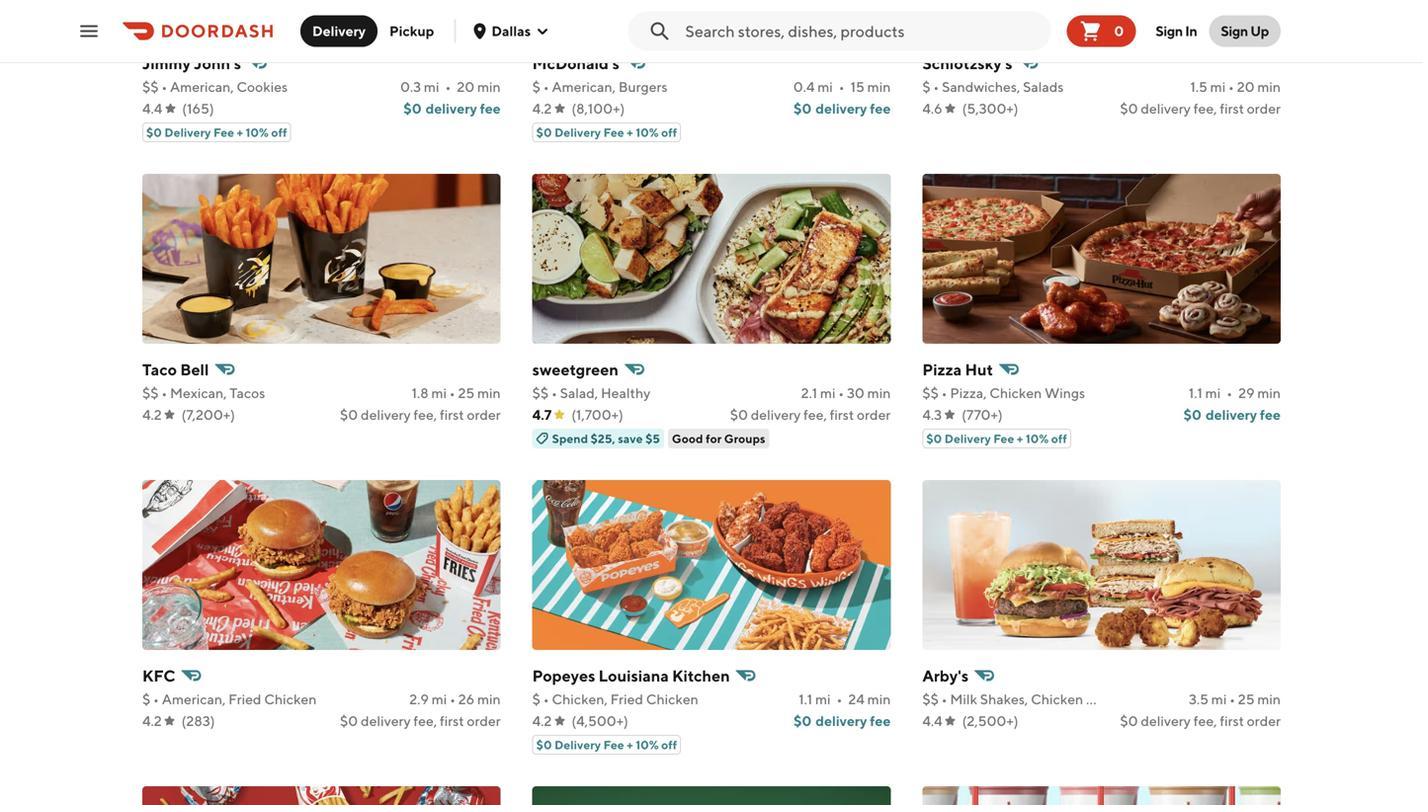 Task type: locate. For each thing, give the bounding box(es) containing it.
fee, down the '2.9'
[[414, 713, 437, 730]]

• down kfc
[[153, 691, 159, 708]]

+
[[237, 126, 243, 139], [627, 126, 633, 139], [1017, 432, 1023, 446], [627, 738, 633, 752]]

4.2 down kfc
[[142, 713, 162, 730]]

chicken for arby's
[[1031, 691, 1084, 708]]

mi for 3.5 mi • 25 min
[[1212, 691, 1227, 708]]

$0 delivery fee + 10% off down (8,100+)
[[536, 126, 677, 139]]

min for 3.5 mi • 25 min
[[1258, 691, 1281, 708]]

first down 1.8 mi • 25 min at the left top of the page
[[440, 407, 464, 423]]

$ for schlotzsky's
[[923, 79, 931, 95]]

in
[[1185, 23, 1197, 39]]

1.1
[[1189, 385, 1203, 401], [799, 691, 813, 708]]

off down $ • chicken, fried chicken
[[661, 738, 677, 752]]

10% down cookies
[[246, 126, 269, 139]]

$0 delivery fee + 10% off down (165)
[[146, 126, 287, 139]]

0
[[1114, 23, 1124, 39]]

4.2 down popeyes
[[532, 713, 552, 730]]

10% down burgers
[[636, 126, 659, 139]]

pizza
[[923, 360, 962, 379]]

first for schlotzsky's
[[1220, 100, 1244, 117]]

first down 2.1 mi • 30 min
[[830, 407, 854, 423]]

sign up link
[[1209, 15, 1281, 47]]

4.4
[[142, 100, 162, 117], [923, 713, 943, 730]]

fee down 0.3 mi • 20 min
[[480, 100, 501, 117]]

2.1
[[801, 385, 818, 401]]

$$ up '4.3'
[[923, 385, 939, 401]]

• left 29
[[1227, 385, 1233, 401]]

$0 delivery fee, first order down 3.5
[[1120, 713, 1281, 730]]

schlotzsky's
[[923, 54, 1013, 73]]

0 horizontal spatial fried
[[228, 691, 261, 708]]

20 right 0.3
[[457, 79, 475, 95]]

min for 0.4 mi • 15 min
[[868, 79, 891, 95]]

1.1 left 29
[[1189, 385, 1203, 401]]

2 20 from the left
[[1237, 79, 1255, 95]]

1.5 mi • 20 min
[[1191, 79, 1281, 95]]

$0 delivery fee down 0.3 mi • 20 min
[[404, 100, 501, 117]]

15
[[851, 79, 865, 95]]

$ down the mcdonald's
[[532, 79, 541, 95]]

american, up (165)
[[170, 79, 234, 95]]

$$ • pizza, chicken wings
[[923, 385, 1085, 401]]

0 horizontal spatial 1.1
[[799, 691, 813, 708]]

(1,700+)
[[572, 407, 624, 423]]

1 vertical spatial 1.1
[[799, 691, 813, 708]]

chicken
[[990, 385, 1042, 401], [264, 691, 317, 708], [646, 691, 699, 708], [1031, 691, 1084, 708]]

10% for jimmy john's
[[246, 126, 269, 139]]

min down up
[[1258, 79, 1281, 95]]

fee down 0.4 mi • 15 min
[[870, 100, 891, 117]]

delivery
[[426, 100, 477, 117], [816, 100, 867, 117], [1141, 100, 1191, 117], [361, 407, 411, 423], [751, 407, 801, 423], [1206, 407, 1257, 423], [361, 713, 411, 730], [816, 713, 867, 730], [1141, 713, 1191, 730]]

american, for jimmy john's
[[170, 79, 234, 95]]

off down wings
[[1052, 432, 1067, 446]]

2 fried from the left
[[611, 691, 643, 708]]

$
[[532, 79, 541, 95], [923, 79, 931, 95], [142, 691, 151, 708], [532, 691, 541, 708]]

fee for pizza hut
[[994, 432, 1015, 446]]

mi right 0.3
[[424, 79, 439, 95]]

fee, for schlotzsky's
[[1194, 100, 1217, 117]]

save
[[618, 432, 643, 446]]

fee, down "1.5"
[[1194, 100, 1217, 117]]

order
[[1247, 100, 1281, 117], [467, 407, 501, 423], [857, 407, 891, 423], [467, 713, 501, 730], [1247, 713, 1281, 730]]

order down 1.5 mi • 20 min
[[1247, 100, 1281, 117]]

mi right 3.5
[[1212, 691, 1227, 708]]

2.1 mi • 30 min
[[801, 385, 891, 401]]

fee down (8,100+)
[[604, 126, 624, 139]]

for
[[706, 432, 722, 446]]

+ down burgers
[[627, 126, 633, 139]]

$0 delivery fee down 1.1 mi • 29 min
[[1184, 407, 1281, 423]]

min right 29
[[1258, 385, 1281, 401]]

pizza,
[[950, 385, 987, 401]]

sign in
[[1156, 23, 1197, 39]]

american, up (283)
[[162, 691, 226, 708]]

4.2 for taco bell
[[142, 407, 162, 423]]

mi for 0.3 mi • 20 min
[[424, 79, 439, 95]]

fee down 1.1 mi • 29 min
[[1260, 407, 1281, 423]]

first
[[1220, 100, 1244, 117], [440, 407, 464, 423], [830, 407, 854, 423], [440, 713, 464, 730], [1220, 713, 1244, 730]]

order down 1.8 mi • 25 min at the left top of the page
[[467, 407, 501, 423]]

wings
[[1045, 385, 1085, 401]]

min right the 24
[[868, 691, 891, 708]]

1 horizontal spatial 1.1
[[1189, 385, 1203, 401]]

1 20 from the left
[[457, 79, 475, 95]]

0 vertical spatial 25
[[458, 385, 475, 401]]

min
[[477, 79, 501, 95], [868, 79, 891, 95], [1258, 79, 1281, 95], [477, 385, 501, 401], [868, 385, 891, 401], [1258, 385, 1281, 401], [477, 691, 501, 708], [868, 691, 891, 708], [1258, 691, 1281, 708]]

delivery down (8,100+)
[[555, 126, 601, 139]]

$$ up 4.7
[[532, 385, 549, 401]]

4.2 down the taco at the top left of the page
[[142, 407, 162, 423]]

0 horizontal spatial 20
[[457, 79, 475, 95]]

min right 26
[[477, 691, 501, 708]]

fee, for kfc
[[414, 713, 437, 730]]

1 vertical spatial 4.4
[[923, 713, 943, 730]]

$0 delivery fee for mcdonald's
[[794, 100, 891, 117]]

0.4
[[793, 79, 815, 95]]

$$ for jimmy john's
[[142, 79, 159, 95]]

4.4 for jimmy john's
[[142, 100, 162, 117]]

fee, down 3.5
[[1194, 713, 1217, 730]]

delivery left pickup
[[312, 23, 366, 39]]

0 horizontal spatial 4.4
[[142, 100, 162, 117]]

mi right 0.4 on the top right
[[818, 79, 833, 95]]

fee for jimmy john's
[[480, 100, 501, 117]]

fee, for arby's
[[1194, 713, 1217, 730]]

$$ for arby's
[[923, 691, 939, 708]]

off
[[271, 126, 287, 139], [661, 126, 677, 139], [1052, 432, 1067, 446], [661, 738, 677, 752]]

good
[[672, 432, 703, 446]]

$ • chicken, fried chicken
[[532, 691, 699, 708]]

mi right "1.5"
[[1211, 79, 1226, 95]]

american,
[[170, 79, 234, 95], [552, 79, 616, 95], [162, 691, 226, 708]]

1.1 left the 24
[[799, 691, 813, 708]]

10%
[[246, 126, 269, 139], [636, 126, 659, 139], [1026, 432, 1049, 446], [636, 738, 659, 752]]

$$
[[142, 79, 159, 95], [142, 385, 159, 401], [532, 385, 549, 401], [923, 385, 939, 401], [923, 691, 939, 708]]

1 horizontal spatial 25
[[1238, 691, 1255, 708]]

order down 3.5 mi • 25 min
[[1247, 713, 1281, 730]]

mi right 2.1
[[820, 385, 836, 401]]

25 right 3.5
[[1238, 691, 1255, 708]]

first for arby's
[[1220, 713, 1244, 730]]

order down 26
[[467, 713, 501, 730]]

sign
[[1156, 23, 1183, 39], [1221, 23, 1248, 39]]

chicken,
[[552, 691, 608, 708]]

• down popeyes
[[543, 691, 549, 708]]

kitchen
[[672, 667, 730, 686]]

0 vertical spatial 4.4
[[142, 100, 162, 117]]

john's
[[194, 54, 241, 73]]

mi right the '2.9'
[[432, 691, 447, 708]]

10% down wings
[[1026, 432, 1049, 446]]

+ down the "(4,500+)"
[[627, 738, 633, 752]]

• left 15
[[839, 79, 845, 95]]

min for 1.8 mi • 25 min
[[477, 385, 501, 401]]

mi
[[424, 79, 439, 95], [818, 79, 833, 95], [1211, 79, 1226, 95], [431, 385, 447, 401], [820, 385, 836, 401], [1206, 385, 1221, 401], [432, 691, 447, 708], [815, 691, 831, 708], [1212, 691, 1227, 708]]

• left 26
[[450, 691, 456, 708]]

sign left 'in'
[[1156, 23, 1183, 39]]

4.2 left (8,100+)
[[532, 100, 552, 117]]

fee down the "(4,500+)"
[[604, 738, 624, 752]]

1 horizontal spatial 4.4
[[923, 713, 943, 730]]

american, down the mcdonald's
[[552, 79, 616, 95]]

10% for popeyes louisiana kitchen
[[636, 738, 659, 752]]

good for groups
[[672, 432, 766, 446]]

mi left 29
[[1206, 385, 1221, 401]]

fee down (165)
[[213, 126, 234, 139]]

4.4 left (165)
[[142, 100, 162, 117]]

fee for mcdonald's
[[604, 126, 624, 139]]

mexican,
[[170, 385, 227, 401]]

groups
[[724, 432, 766, 446]]

0 horizontal spatial sign
[[1156, 23, 1183, 39]]

1 horizontal spatial fried
[[611, 691, 643, 708]]

fee for popeyes louisiana kitchen
[[870, 713, 891, 730]]

milk
[[950, 691, 978, 708]]

fried
[[228, 691, 261, 708], [611, 691, 643, 708]]

fee for popeyes louisiana kitchen
[[604, 738, 624, 752]]

fee
[[213, 126, 234, 139], [604, 126, 624, 139], [994, 432, 1015, 446], [604, 738, 624, 752]]

$0 delivery fee down 1.1 mi • 24 min
[[794, 713, 891, 730]]

$ down kfc
[[142, 691, 151, 708]]

up
[[1251, 23, 1269, 39]]

fee, down 1.8
[[414, 407, 437, 423]]

taco
[[142, 360, 177, 379]]

Store search: begin typing to search for stores available on DoorDash text field
[[685, 20, 1043, 42]]

fee, down 2.1
[[804, 407, 827, 423]]

sign in link
[[1144, 11, 1209, 51]]

chicken for kfc
[[264, 691, 317, 708]]

$$ down arby's
[[923, 691, 939, 708]]

off for mcdonald's
[[661, 126, 677, 139]]

• left the 24
[[837, 691, 843, 708]]

$0 delivery fee, first order
[[1120, 100, 1281, 117], [340, 407, 501, 423], [730, 407, 891, 423], [340, 713, 501, 730], [1120, 713, 1281, 730]]

first down the 2.9 mi • 26 min
[[440, 713, 464, 730]]

fee
[[480, 100, 501, 117], [870, 100, 891, 117], [1260, 407, 1281, 423], [870, 713, 891, 730]]

$0 delivery fee + 10% off down the "(4,500+)"
[[536, 738, 677, 752]]

min right 3.5
[[1258, 691, 1281, 708]]

shakes,
[[980, 691, 1028, 708]]

20 right "1.5"
[[1237, 79, 1255, 95]]

10% for pizza hut
[[1026, 432, 1049, 446]]

fee down (770+)
[[994, 432, 1015, 446]]

fee for mcdonald's
[[870, 100, 891, 117]]

1 sign from the left
[[1156, 23, 1183, 39]]

open menu image
[[77, 19, 101, 43]]

min right "30" at the top right of page
[[868, 385, 891, 401]]

4.6
[[923, 100, 943, 117]]

$ down popeyes
[[532, 691, 541, 708]]

26
[[458, 691, 475, 708]]

+ down $$ • pizza, chicken wings
[[1017, 432, 1023, 446]]

mi left the 24
[[815, 691, 831, 708]]

$0 delivery fee + 10% off down (770+)
[[927, 432, 1067, 446]]

2.9 mi • 26 min
[[409, 691, 501, 708]]

10% down $ • chicken, fried chicken
[[636, 738, 659, 752]]

2 sign from the left
[[1221, 23, 1248, 39]]

min down dallas
[[477, 79, 501, 95]]

fee, for taco bell
[[414, 407, 437, 423]]

$0 delivery fee, first order for kfc
[[340, 713, 501, 730]]

$0 delivery fee + 10% off for pizza hut
[[927, 432, 1067, 446]]

$ for popeyes louisiana kitchen
[[532, 691, 541, 708]]

fee,
[[1194, 100, 1217, 117], [414, 407, 437, 423], [804, 407, 827, 423], [414, 713, 437, 730], [1194, 713, 1217, 730]]

fee for jimmy john's
[[213, 126, 234, 139]]

$0 delivery fee, first order for sweetgreen
[[730, 407, 891, 423]]

$$ for taco bell
[[142, 385, 159, 401]]

min right 15
[[868, 79, 891, 95]]

1 horizontal spatial sign
[[1221, 23, 1248, 39]]

$0 delivery fee, first order down 1.8
[[340, 407, 501, 423]]

1.1 mi • 29 min
[[1189, 385, 1281, 401]]

$ • american, burgers
[[532, 79, 668, 95]]

0 horizontal spatial 25
[[458, 385, 475, 401]]

$$ down jimmy
[[142, 79, 159, 95]]

1.8
[[412, 385, 429, 401]]

min for 1.1 mi • 24 min
[[868, 691, 891, 708]]

+ for jimmy john's
[[237, 126, 243, 139]]

min for 2.9 mi • 26 min
[[477, 691, 501, 708]]

1 horizontal spatial 20
[[1237, 79, 1255, 95]]

delivery for popeyes louisiana kitchen
[[555, 738, 601, 752]]

mi for 2.9 mi • 26 min
[[432, 691, 447, 708]]

burgers
[[619, 79, 668, 95]]

25 for taco bell
[[458, 385, 475, 401]]

first for sweetgreen
[[830, 407, 854, 423]]

$0 delivery fee, first order down the '2.9'
[[340, 713, 501, 730]]

• left milk
[[942, 691, 948, 708]]

bell
[[180, 360, 209, 379]]

$$ for sweetgreen
[[532, 385, 549, 401]]

$0 delivery fee down 0.4 mi • 15 min
[[794, 100, 891, 117]]

• left "30" at the top right of page
[[839, 385, 844, 401]]

0 vertical spatial 1.1
[[1189, 385, 1203, 401]]

$0 delivery fee
[[404, 100, 501, 117], [794, 100, 891, 117], [1184, 407, 1281, 423], [794, 713, 891, 730]]

$0 delivery fee, first order down 2.1
[[730, 407, 891, 423]]

order down "30" at the top right of page
[[857, 407, 891, 423]]

+ for mcdonald's
[[627, 126, 633, 139]]

4.4 down arby's
[[923, 713, 943, 730]]

• right 0.3
[[445, 79, 451, 95]]

off down burgers
[[661, 126, 677, 139]]

1 vertical spatial 25
[[1238, 691, 1255, 708]]

order for kfc
[[467, 713, 501, 730]]

+ for popeyes louisiana kitchen
[[627, 738, 633, 752]]

sign up
[[1221, 23, 1269, 39]]

• down the taco at the top left of the page
[[161, 385, 167, 401]]

dallas
[[492, 23, 531, 39]]

1 fried from the left
[[228, 691, 261, 708]]

$0 delivery fee, first order down "1.5"
[[1120, 100, 1281, 117]]

off down cookies
[[271, 126, 287, 139]]

fee, for sweetgreen
[[804, 407, 827, 423]]



Task type: vqa. For each thing, say whether or not it's contained in the screenshot.
All related to Grocery
no



Task type: describe. For each thing, give the bounding box(es) containing it.
min for 0.3 mi • 20 min
[[477, 79, 501, 95]]

min for 1.1 mi • 29 min
[[1258, 385, 1281, 401]]

salad,
[[560, 385, 598, 401]]

$0 delivery fee, first order for schlotzsky's
[[1120, 100, 1281, 117]]

first for kfc
[[440, 713, 464, 730]]

chicken for popeyes louisiana kitchen
[[646, 691, 699, 708]]

20 for 1.5 mi • 20 min
[[1237, 79, 1255, 95]]

• down the mcdonald's
[[543, 79, 549, 95]]

delivery inside button
[[312, 23, 366, 39]]

delivery for jimmy john's
[[165, 126, 211, 139]]

$0 delivery fee, first order for taco bell
[[340, 407, 501, 423]]

0.3 mi • 20 min
[[400, 79, 501, 95]]

$0 delivery fee + 10% off for popeyes louisiana kitchen
[[536, 738, 677, 752]]

american, for mcdonald's
[[552, 79, 616, 95]]

$$ • milk shakes, chicken tenders
[[923, 691, 1136, 708]]

sign for sign in
[[1156, 23, 1183, 39]]

min for 1.5 mi • 20 min
[[1258, 79, 1281, 95]]

30
[[847, 385, 865, 401]]

mi for 0.4 mi • 15 min
[[818, 79, 833, 95]]

$ • american, fried chicken
[[142, 691, 317, 708]]

25 for arby's
[[1238, 691, 1255, 708]]

delivery for pizza hut
[[945, 432, 991, 446]]

fried for kfc
[[228, 691, 261, 708]]

$ for mcdonald's
[[532, 79, 541, 95]]

$0 delivery fee + 10% off for mcdonald's
[[536, 126, 677, 139]]

$0 delivery fee for popeyes louisiana kitchen
[[794, 713, 891, 730]]

taco bell
[[142, 360, 209, 379]]

1.1 for popeyes louisiana kitchen
[[799, 691, 813, 708]]

pickup button
[[378, 15, 446, 47]]

(5,300+)
[[962, 100, 1019, 117]]

1.5
[[1191, 79, 1208, 95]]

delivery for mcdonald's
[[555, 126, 601, 139]]

mi for 1.1 mi • 24 min
[[815, 691, 831, 708]]

order for taco bell
[[467, 407, 501, 423]]

sandwiches,
[[942, 79, 1020, 95]]

1.1 mi • 24 min
[[799, 691, 891, 708]]

kfc
[[142, 667, 175, 686]]

hut
[[965, 360, 993, 379]]

order for arby's
[[1247, 713, 1281, 730]]

4.4 for arby's
[[923, 713, 943, 730]]

+ for pizza hut
[[1017, 432, 1023, 446]]

healthy
[[601, 385, 651, 401]]

$ • sandwiches, salads
[[923, 79, 1064, 95]]

(770+)
[[962, 407, 1003, 423]]

$0 delivery fee for jimmy john's
[[404, 100, 501, 117]]

$ for kfc
[[142, 691, 151, 708]]

4.2 for popeyes louisiana kitchen
[[532, 713, 552, 730]]

off for pizza hut
[[1052, 432, 1067, 446]]

3.5
[[1189, 691, 1209, 708]]

american, for kfc
[[162, 691, 226, 708]]

jimmy
[[142, 54, 191, 73]]

delivery button
[[301, 15, 378, 47]]

3.5 mi • 25 min
[[1189, 691, 1281, 708]]

cookies
[[237, 79, 288, 95]]

$0 delivery fee, first order for arby's
[[1120, 713, 1281, 730]]

jimmy john's
[[142, 54, 241, 73]]

pizza hut
[[923, 360, 993, 379]]

min for 2.1 mi • 30 min
[[868, 385, 891, 401]]

tenders
[[1086, 691, 1136, 708]]

popeyes louisiana kitchen
[[532, 667, 730, 686]]

arby's
[[923, 667, 969, 686]]

$25,
[[591, 432, 616, 446]]

$$ for pizza hut
[[923, 385, 939, 401]]

mcdonald's
[[532, 54, 620, 73]]

• left salad,
[[552, 385, 557, 401]]

off for popeyes louisiana kitchen
[[661, 738, 677, 752]]

(8,100+)
[[572, 100, 625, 117]]

• down jimmy
[[161, 79, 167, 95]]

mi for 1.8 mi • 25 min
[[431, 385, 447, 401]]

(4,500+)
[[572, 713, 628, 730]]

$0 delivery fee for pizza hut
[[1184, 407, 1281, 423]]

louisiana
[[599, 667, 669, 686]]

• down 'pizza'
[[942, 385, 948, 401]]

salads
[[1023, 79, 1064, 95]]

$0 delivery fee + 10% off for jimmy john's
[[146, 126, 287, 139]]

• right 1.8
[[450, 385, 455, 401]]

20 for 0.3 mi • 20 min
[[457, 79, 475, 95]]

first for taco bell
[[440, 407, 464, 423]]

off for jimmy john's
[[271, 126, 287, 139]]

0 button
[[1067, 15, 1136, 47]]

(7,200+)
[[182, 407, 235, 423]]

sign for sign up
[[1221, 23, 1248, 39]]

order for schlotzsky's
[[1247, 100, 1281, 117]]

24
[[849, 691, 865, 708]]

spend
[[552, 432, 588, 446]]

4.2 for kfc
[[142, 713, 162, 730]]

1.1 for pizza hut
[[1189, 385, 1203, 401]]

4.7
[[532, 407, 552, 423]]

pickup
[[390, 23, 434, 39]]

popeyes
[[532, 667, 595, 686]]

(165)
[[182, 100, 214, 117]]

0.3
[[400, 79, 421, 95]]

$$ • salad, healthy
[[532, 385, 651, 401]]

mi for 1.1 mi • 29 min
[[1206, 385, 1221, 401]]

1.8 mi • 25 min
[[412, 385, 501, 401]]

$$ • mexican, tacos
[[142, 385, 265, 401]]

0.4 mi • 15 min
[[793, 79, 891, 95]]

(283)
[[182, 713, 215, 730]]

• up 4.6
[[934, 79, 939, 95]]

fried for popeyes louisiana kitchen
[[611, 691, 643, 708]]

4.2 for mcdonald's
[[532, 100, 552, 117]]

2.9
[[409, 691, 429, 708]]

$5
[[646, 432, 660, 446]]

mi for 2.1 mi • 30 min
[[820, 385, 836, 401]]

order for sweetgreen
[[857, 407, 891, 423]]

spend $25, save $5
[[552, 432, 660, 446]]

10% for mcdonald's
[[636, 126, 659, 139]]

4.3
[[923, 407, 942, 423]]

(2,500+)
[[962, 713, 1019, 730]]

mi for 1.5 mi • 20 min
[[1211, 79, 1226, 95]]

29
[[1239, 385, 1255, 401]]

dallas button
[[472, 23, 551, 39]]

fee for pizza hut
[[1260, 407, 1281, 423]]

• right "1.5"
[[1229, 79, 1235, 95]]

sweetgreen
[[532, 360, 619, 379]]

$$ • american, cookies
[[142, 79, 288, 95]]

• right 3.5
[[1230, 691, 1236, 708]]

tacos
[[230, 385, 265, 401]]



